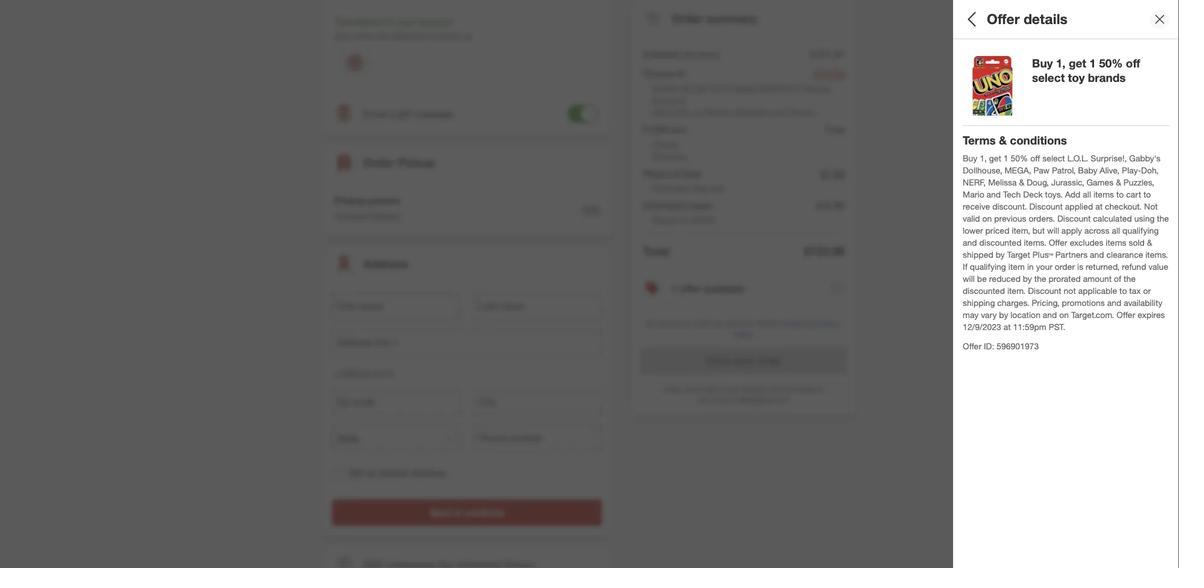 Task type: vqa. For each thing, say whether or not it's contained in the screenshot.
items inside the Transferred to your account after items are shipped or picked up
yes



Task type: describe. For each thing, give the bounding box(es) containing it.
beauty
[[805, 83, 831, 94]]

1 vertical spatial address
[[340, 368, 371, 379]]

dollhouse,
[[963, 165, 1003, 176]]

on right the 30%
[[693, 107, 703, 118]]

be inside order confirmation and updates will be emailed to ben.nelson1980@gmail.com
[[781, 385, 789, 394]]

and down lower
[[963, 237, 977, 248]]

& right sold
[[1148, 237, 1153, 248]]

-
[[812, 68, 816, 80]]

pst.
[[1049, 322, 1066, 332]]

offer details dialog
[[954, 0, 1180, 568]]

your inside transferred to your account after items are shipped or picked up
[[397, 16, 416, 28]]

regional
[[643, 168, 681, 179]]

50% for buy 1, get 1 50% off select toy brands
[[1100, 56, 1123, 70]]

1 horizontal spatial at
[[1096, 201, 1103, 212]]

shipping
[[963, 298, 995, 308]]

order for order confirmation and updates will be emailed to ben.nelson1980@gmail.com
[[663, 385, 682, 394]]

1 horizontal spatial the
[[1124, 273, 1136, 284]]

baby
[[1079, 165, 1098, 176]]

ben.nelson1980@gmail.com
[[699, 395, 789, 404]]

& down alive,
[[1116, 177, 1122, 188]]

1 vertical spatial at
[[1004, 322, 1011, 332]]

vary
[[981, 310, 997, 320]]

0 vertical spatial discounted
[[980, 237, 1022, 248]]

toy for buy 1, get 1 50% off select toy brands available offer
[[1117, 59, 1132, 71]]

1 vertical spatial will
[[963, 273, 975, 284]]

50% for buy 1, get 1 50% off select toy brands available offer
[[1050, 59, 1070, 71]]

offer inside buy 1, get 1 50% off select toy brands available offer
[[1029, 73, 1046, 83]]

buy for buy 1, get 1 50% off select toy brands available offer
[[993, 59, 1011, 71]]

bag
[[693, 183, 708, 193]]

toy for buy 1, get 1 50% off select toy brands
[[1068, 70, 1085, 84]]

item,
[[1012, 225, 1031, 236]]

1 offer available inside button
[[672, 283, 744, 294]]

set
[[349, 468, 364, 479]]

not
[[1145, 201, 1158, 212]]

1 horizontal spatial pickup
[[398, 156, 435, 170]]

offer left details
[[987, 11, 1020, 28]]

estimated taxes
[[643, 199, 712, 211]]

offer up partners
[[1049, 237, 1068, 248]]

offer down availability
[[1117, 310, 1136, 320]]

place
[[706, 355, 732, 367]]

target inside spend $30 get a $10 target giftcard on beauty products save 30% on electric blankets and throws
[[733, 83, 756, 94]]

12/9/2023
[[963, 322, 1002, 332]]

person
[[369, 195, 401, 207]]

value
[[1149, 261, 1169, 272]]

items inside transferred to your account after items are shipped or picked up
[[354, 31, 375, 42]]

line
[[374, 368, 387, 379]]

up
[[462, 31, 472, 42]]

based
[[653, 215, 677, 225]]

gift
[[398, 108, 411, 120]]

as
[[366, 468, 376, 479]]

spend
[[653, 83, 678, 94]]

checkout.
[[1105, 201, 1142, 212]]

$701.97
[[811, 48, 845, 60]]

on left beauty
[[793, 83, 803, 94]]

2 horizontal spatial will
[[1048, 225, 1060, 236]]

& right terms on the right top of the page
[[999, 133, 1007, 147]]

on up the pst.
[[1060, 310, 1069, 320]]

continue
[[464, 507, 504, 519]]

offer left id:
[[963, 341, 982, 352]]

to inside order confirmation and updates will be emailed to ben.nelson1980@gmail.com
[[819, 385, 825, 394]]

set as default address
[[349, 468, 446, 479]]

conditions
[[1010, 133, 1067, 147]]

0 horizontal spatial qualifying
[[970, 261, 1007, 272]]

terms & conditions
[[963, 133, 1067, 147]]

by
[[647, 318, 656, 328]]

save & continue
[[430, 507, 504, 519]]

toys.
[[1046, 189, 1063, 200]]

Set as default address checkbox
[[332, 468, 344, 480]]

40506
[[691, 215, 715, 225]]

shipped inside transferred to your account after items are shipped or picked up
[[392, 31, 422, 42]]

$10.50
[[816, 68, 845, 80]]

terms
[[783, 318, 801, 328]]

1 for buy 1, get 1 50% off  select l.o.l. surprise!, gabby's dollhouse, mega, paw patrol, baby alive, play-doh, nerf, melissa & doug, jurassic, games & puzzles, mario and tech deck toys. add all items to cart to receive discount. discount applied at checkout. not valid on previous orders. discount calculated using the lower priced item, but will apply across all qualifying and discounted items. offer excludes items sold & shipped by target plus™ partners and clearance items. if qualifying item in your order is returned, refund value will be reduced by the prorated amount of the discounted item. discount not applicable to tax or shipping charges. pricing, promotions and availability may vary by location and on target.com. offer expires 12/9/2023 at 11:59pm pst.
[[1004, 153, 1009, 164]]

0 vertical spatial items.
[[1024, 237, 1047, 248]]

11:59pm
[[1014, 322, 1047, 332]]

subtotal (18 items)
[[643, 48, 719, 60]]

2 vertical spatial discount
[[1028, 286, 1062, 296]]

expires
[[1138, 310, 1166, 320]]

picked
[[434, 31, 460, 42]]

buy for buy 1, get 1 50% off select toy brands
[[1033, 56, 1053, 70]]

blankets
[[736, 107, 768, 118]]

2 vertical spatial items
[[1106, 237, 1127, 248]]

1 vertical spatial discounted
[[963, 286, 1005, 296]]

after
[[335, 31, 352, 42]]

and down "melissa"
[[987, 189, 1001, 200]]

30%
[[674, 107, 691, 118]]

lower
[[963, 225, 984, 236]]

confirmation
[[684, 385, 724, 394]]

in
[[1028, 261, 1034, 272]]

a inside spend $30 get a $10 target giftcard on beauty products save 30% on electric blankets and throws
[[711, 83, 715, 94]]

products
[[653, 95, 687, 106]]

prorated
[[1049, 273, 1081, 284]]

target inside buy 1, get 1 50% off  select l.o.l. surprise!, gabby's dollhouse, mega, paw patrol, baby alive, play-doh, nerf, melissa & doug, jurassic, games & puzzles, mario and tech deck toys. add all items to cart to receive discount. discount applied at checkout. not valid on previous orders. discount calculated using the lower priced item, but will apply across all qualifying and discounted items. offer excludes items sold & shipped by target plus™ partners and clearance items. if qualifying item in your order is returned, refund value will be reduced by the prorated amount of the discounted item. discount not applicable to tax or shipping charges. pricing, promotions and availability may vary by location and on target.com. offer expires 12/9/2023 at 11:59pm pst.
[[1008, 249, 1031, 260]]

pricing,
[[1032, 298, 1060, 308]]

item.
[[1008, 286, 1026, 296]]

order,
[[693, 318, 712, 328]]

get for buy 1, get 1 50% off select toy brands
[[1069, 56, 1087, 70]]

or inside buy 1, get 1 50% off  select l.o.l. surprise!, gabby's dollhouse, mega, paw patrol, baby alive, play-doh, nerf, melissa & doug, jurassic, games & puzzles, mario and tech deck toys. add all items to cart to receive discount. discount applied at checkout. not valid on previous orders. discount calculated using the lower priced item, but will apply across all qualifying and discounted items. offer excludes items sold & shipped by target plus™ partners and clearance items. if qualifying item in your order is returned, refund value will be reduced by the prorated amount of the discounted item. discount not applicable to tax or shipping charges. pricing, promotions and availability may vary by location and on target.com. offer expires 12/9/2023 at 11:59pm pst.
[[1144, 286, 1151, 296]]

estimated bag fee
[[653, 183, 724, 193]]

gabby's
[[1130, 153, 1161, 164]]

availability
[[1124, 298, 1163, 308]]

& inside button
[[455, 507, 462, 519]]

policy
[[735, 329, 754, 338]]

buy 1, get 1 50% off select toy brands available offer
[[993, 59, 1166, 83]]

available
[[993, 73, 1027, 83]]

1 inside button
[[672, 283, 677, 294]]

apply
[[1062, 225, 1083, 236]]

orders.
[[1029, 213, 1056, 224]]

pickup for pickup shipping
[[653, 139, 678, 150]]

id:
[[984, 341, 995, 352]]

select for buy 1, get 1 50% off select toy brands
[[1033, 70, 1065, 84]]

terms
[[963, 133, 996, 147]]

play-
[[1122, 165, 1142, 176]]

promotions
[[1062, 298, 1105, 308]]

to up policy
[[748, 318, 754, 328]]

1 offer available dialog
[[954, 0, 1180, 568]]

doh,
[[1142, 165, 1159, 176]]

shipped inside buy 1, get 1 50% off  select l.o.l. surprise!, gabby's dollhouse, mega, paw patrol, baby alive, play-doh, nerf, melissa & doug, jurassic, games & puzzles, mario and tech deck toys. add all items to cart to receive discount. discount applied at checkout. not valid on previous orders. discount calculated using the lower priced item, but will apply across all qualifying and discounted items. offer excludes items sold & shipped by target plus™ partners and clearance items. if qualifying item in your order is returned, refund value will be reduced by the prorated amount of the discounted item. discount not applicable to tax or shipping charges. pricing, promotions and availability may vary by location and on target.com. offer expires 12/9/2023 at 11:59pm pst.
[[963, 249, 994, 260]]

howard
[[335, 211, 368, 222]]

privacy policy link
[[735, 318, 841, 338]]

to left the tax
[[1120, 286, 1127, 296]]

melissa
[[989, 177, 1017, 188]]

save inside spend $30 get a $10 target giftcard on beauty products save 30% on electric blankets and throws
[[653, 107, 671, 118]]

1 vertical spatial discount
[[1058, 213, 1091, 224]]

or inside transferred to your account after items are shipped or picked up
[[424, 31, 432, 42]]

applicable
[[1079, 286, 1118, 296]]

save inside button
[[430, 507, 452, 519]]

0 vertical spatial address
[[363, 257, 408, 271]]

promotional email giftcard $10 quantity 1 image
[[337, 45, 373, 81]]

1 horizontal spatial offer
[[975, 11, 1005, 28]]

nerf,
[[963, 177, 986, 188]]

paw
[[1034, 165, 1050, 176]]

brands for buy 1, get 1 50% off select toy brands available offer
[[1134, 59, 1166, 71]]

1 vertical spatial a
[[390, 108, 395, 120]]

select for buy 1, get 1 50% off  select l.o.l. surprise!, gabby's dollhouse, mega, paw patrol, baby alive, play-doh, nerf, melissa & doug, jurassic, games & puzzles, mario and tech deck toys. add all items to cart to receive discount. discount applied at checkout. not valid on previous orders. discount calculated using the lower priced item, but will apply across all qualifying and discounted items. offer excludes items sold & shipped by target plus™ partners and clearance items. if qualifying item in your order is returned, refund value will be reduced by the prorated amount of the discounted item. discount not applicable to tax or shipping charges. pricing, promotions and availability may vary by location and on target.com. offer expires 12/9/2023 at 11:59pm pst.
[[1043, 153, 1066, 164]]

puzzles,
[[1124, 177, 1155, 188]]

giftcard
[[759, 83, 791, 94]]

1 offer available inside dialog
[[963, 11, 1067, 28]]

by placing an order, you agree to target's terms and
[[647, 318, 818, 328]]

off for buy 1, get 1 50% off select toy brands
[[1126, 56, 1141, 70]]

your inside place your order button
[[734, 355, 755, 367]]

$30
[[680, 83, 694, 94]]



Task type: locate. For each thing, give the bounding box(es) containing it.
0 vertical spatial order
[[672, 12, 703, 26]]

at up offer id: 596901973
[[1004, 322, 1011, 332]]

pickup up person
[[398, 156, 435, 170]]

discount up apply
[[1058, 213, 1091, 224]]

items up clearance
[[1106, 237, 1127, 248]]

fees
[[684, 168, 702, 179]]

buy inside buy 1, get 1 50% off select toy brands available offer
[[993, 59, 1011, 71]]

1 vertical spatial by
[[1023, 273, 1032, 284]]

2 horizontal spatial buy
[[1033, 56, 1053, 70]]

discounted
[[980, 237, 1022, 248], [963, 286, 1005, 296]]

order up prorated
[[1055, 261, 1075, 272]]

offer inside button
[[680, 283, 701, 294]]

account
[[418, 16, 453, 28]]

and down the applicable
[[1108, 298, 1122, 308]]

buy up available
[[993, 59, 1011, 71]]

save down address
[[430, 507, 452, 519]]

0 vertical spatial order
[[1055, 261, 1075, 272]]

1 horizontal spatial off
[[1072, 59, 1084, 71]]

0 vertical spatial be
[[978, 273, 987, 284]]

1 horizontal spatial your
[[734, 355, 755, 367]]

tech
[[1004, 189, 1021, 200]]

1 horizontal spatial toy
[[1117, 59, 1132, 71]]

will inside order confirmation and updates will be emailed to ben.nelson1980@gmail.com
[[769, 385, 779, 394]]

shipped
[[392, 31, 422, 42], [963, 249, 994, 260]]

1 horizontal spatial a
[[711, 83, 715, 94]]

items down transferred
[[354, 31, 375, 42]]

or down the account
[[424, 31, 432, 42]]

1, inside buy 1, get 1 50% off select toy brands available offer
[[1014, 59, 1022, 71]]

buy
[[1033, 56, 1053, 70], [993, 59, 1011, 71], [963, 153, 978, 164]]

0 vertical spatial discount
[[1030, 201, 1063, 212]]

patrol,
[[1052, 165, 1076, 176]]

1 for buy 1, get 1 50% off select toy brands
[[1090, 56, 1096, 70]]

1 horizontal spatial will
[[963, 273, 975, 284]]

buy inside buy 1, get 1 50% off  select l.o.l. surprise!, gabby's dollhouse, mega, paw patrol, baby alive, play-doh, nerf, melissa & doug, jurassic, games & puzzles, mario and tech deck toys. add all items to cart to receive discount. discount applied at checkout. not valid on previous orders. discount calculated using the lower priced item, but will apply across all qualifying and discounted items. offer excludes items sold & shipped by target plus™ partners and clearance items. if qualifying item in your order is returned, refund value will be reduced by the prorated amount of the discounted item. discount not applicable to tax or shipping charges. pricing, promotions and availability may vary by location and on target.com. offer expires 12/9/2023 at 11:59pm pst.
[[963, 153, 978, 164]]

1 vertical spatial all
[[1112, 225, 1121, 236]]

be left emailed
[[781, 385, 789, 394]]

your down plus™
[[1037, 261, 1053, 272]]

order
[[672, 12, 703, 26], [363, 156, 395, 170], [663, 385, 682, 394]]

address down nelson
[[363, 257, 408, 271]]

on down estimated taxes
[[679, 215, 689, 225]]

on right valid at the top right of page
[[983, 213, 992, 224]]

estimated for estimated taxes
[[643, 199, 687, 211]]

subtotal
[[643, 48, 679, 60]]

2 horizontal spatial off
[[1126, 56, 1141, 70]]

qualifying up the reduced
[[970, 261, 1007, 272]]

updates
[[740, 385, 767, 394]]

a left the gift
[[390, 108, 395, 120]]

buy 1, get 1 50% off  select l.o.l. surprise!, gabby's dollhouse, mega, paw patrol, baby alive, play-doh, nerf, melissa & doug, jurassic, games & puzzles, mario and tech deck toys. add all items to cart to receive discount. discount applied at checkout. not valid on previous orders. discount calculated using the lower priced item, but will apply across all qualifying and discounted items. offer excludes items sold & shipped by target plus™ partners and clearance items. if qualifying item in your order is returned, refund value will be reduced by the prorated amount of the discounted item. discount not applicable to tax or shipping charges. pricing, promotions and availability may vary by location and on target.com. offer expires 12/9/2023 at 11:59pm pst.
[[963, 153, 1170, 332]]

electric
[[705, 107, 734, 118]]

1, inside buy 1, get 1 50% off  select l.o.l. surprise!, gabby's dollhouse, mega, paw patrol, baby alive, play-doh, nerf, melissa & doug, jurassic, games & puzzles, mario and tech deck toys. add all items to cart to receive discount. discount applied at checkout. not valid on previous orders. discount calculated using the lower priced item, but will apply across all qualifying and discounted items. offer excludes items sold & shipped by target plus™ partners and clearance items. if qualifying item in your order is returned, refund value will be reduced by the prorated amount of the discounted item. discount not applicable to tax or shipping charges. pricing, promotions and availability may vary by location and on target.com. offer expires 12/9/2023 at 11:59pm pst.
[[980, 153, 987, 164]]

0 horizontal spatial items.
[[1024, 237, 1047, 248]]

off inside buy 1, get 1 50% off select toy brands available offer
[[1072, 59, 1084, 71]]

will right but
[[1048, 225, 1060, 236]]

order inside buy 1, get 1 50% off  select l.o.l. surprise!, gabby's dollhouse, mega, paw patrol, baby alive, play-doh, nerf, melissa & doug, jurassic, games & puzzles, mario and tech deck toys. add all items to cart to receive discount. discount applied at checkout. not valid on previous orders. discount calculated using the lower priced item, but will apply across all qualifying and discounted items. offer excludes items sold & shipped by target plus™ partners and clearance items. if qualifying item in your order is returned, refund value will be reduced by the prorated amount of the discounted item. discount not applicable to tax or shipping charges. pricing, promotions and availability may vary by location and on target.com. offer expires 12/9/2023 at 11:59pm pst.
[[1055, 261, 1075, 272]]

0 vertical spatial a
[[711, 83, 715, 94]]

plus™
[[1033, 249, 1054, 260]]

buy down details
[[1033, 56, 1053, 70]]

2 horizontal spatial 50%
[[1100, 56, 1123, 70]]

to up not
[[1144, 189, 1152, 200]]

and inside order confirmation and updates will be emailed to ben.nelson1980@gmail.com
[[726, 385, 738, 394]]

target up item
[[1008, 249, 1031, 260]]

estimated for estimated bag fee
[[653, 183, 691, 193]]

0 horizontal spatial available
[[704, 283, 744, 294]]

fee
[[711, 183, 724, 193]]

50% inside buy 1, get 1 50% off select toy brands
[[1100, 56, 1123, 70]]

if
[[963, 261, 968, 272]]

1 offer available up available
[[963, 11, 1067, 28]]

0 horizontal spatial all
[[1083, 189, 1092, 200]]

target promotion image image
[[963, 56, 1023, 116]]

or
[[424, 31, 432, 42], [1144, 286, 1151, 296]]

offer right available
[[1029, 73, 1046, 83]]

1 horizontal spatial target
[[1008, 249, 1031, 260]]

get for buy 1, get 1 50% off select toy brands available offer
[[1024, 59, 1039, 71]]

get inside buy 1, get 1 50% off  select l.o.l. surprise!, gabby's dollhouse, mega, paw patrol, baby alive, play-doh, nerf, melissa & doug, jurassic, games & puzzles, mario and tech deck toys. add all items to cart to receive discount. discount applied at checkout. not valid on previous orders. discount calculated using the lower priced item, but will apply across all qualifying and discounted items. offer excludes items sold & shipped by target plus™ partners and clearance items. if qualifying item in your order is returned, refund value will be reduced by the prorated amount of the discounted item. discount not applicable to tax or shipping charges. pricing, promotions and availability may vary by location and on target.com. offer expires 12/9/2023 at 11:59pm pst.
[[990, 153, 1002, 164]]

transferred
[[335, 16, 383, 28]]

and up the returned,
[[1090, 249, 1105, 260]]

0 vertical spatial shipped
[[392, 31, 422, 42]]

0 vertical spatial available
[[1009, 11, 1067, 28]]

None text field
[[332, 294, 460, 320], [332, 330, 602, 357], [332, 294, 460, 320], [332, 330, 602, 357]]

pickup
[[653, 139, 678, 150], [398, 156, 435, 170], [335, 195, 366, 207]]

will down 'if'
[[963, 273, 975, 284]]

all down calculated
[[1112, 225, 1121, 236]]

0 vertical spatial will
[[1048, 225, 1060, 236]]

the right of
[[1124, 273, 1136, 284]]

0 horizontal spatial 1 offer available
[[672, 283, 744, 294]]

order summary
[[672, 12, 757, 26]]

0 horizontal spatial pickup
[[335, 195, 366, 207]]

are
[[377, 31, 389, 42]]

1, for buy 1, get 1 50% off select toy brands available offer
[[1014, 59, 1022, 71]]

1 vertical spatial offer
[[1029, 73, 1046, 83]]

be
[[978, 273, 987, 284], [781, 385, 789, 394]]

0 vertical spatial pickup
[[653, 139, 678, 150]]

pickup inside pickup person howard nelson
[[335, 195, 366, 207]]

a
[[711, 83, 715, 94], [390, 108, 395, 120]]

your left the account
[[397, 16, 416, 28]]

off for buy 1, get 1 50% off  select l.o.l. surprise!, gabby's dollhouse, mega, paw patrol, baby alive, play-doh, nerf, melissa & doug, jurassic, games & puzzles, mario and tech deck toys. add all items to cart to receive discount. discount applied at checkout. not valid on previous orders. discount calculated using the lower priced item, but will apply across all qualifying and discounted items. offer excludes items sold & shipped by target plus™ partners and clearance items. if qualifying item in your order is returned, refund value will be reduced by the prorated amount of the discounted item. discount not applicable to tax or shipping charges. pricing, promotions and availability may vary by location and on target.com. offer expires 12/9/2023 at 11:59pm pst.
[[1031, 153, 1041, 164]]

items.
[[1024, 237, 1047, 248], [1146, 249, 1169, 260]]

pickup shipping
[[653, 139, 686, 162]]

0 vertical spatial at
[[1096, 201, 1103, 212]]

available inside 1 offer available button
[[704, 283, 744, 294]]

by down in
[[1023, 273, 1032, 284]]

0 vertical spatial 1 offer available
[[963, 11, 1067, 28]]

and down pricing,
[[1043, 310, 1058, 320]]

buy 1, get 1 50% off select toy brands button
[[993, 59, 1166, 71]]

0 vertical spatial offer
[[975, 11, 1005, 28]]

offer
[[975, 11, 1005, 28], [1029, 73, 1046, 83], [680, 283, 701, 294]]

pickup for pickup person howard nelson
[[335, 195, 366, 207]]

will right updates
[[769, 385, 779, 394]]

1 vertical spatial order
[[363, 156, 395, 170]]

0 horizontal spatial add
[[582, 203, 600, 215]]

to inside transferred to your account after items are shipped or picked up
[[386, 16, 394, 28]]

1 horizontal spatial add
[[1066, 189, 1081, 200]]

games
[[1087, 177, 1114, 188]]

0 horizontal spatial offer
[[680, 283, 701, 294]]

None telephone field
[[332, 390, 460, 416]]

$1.50 button
[[822, 165, 845, 182]]

transferred to your account after items are shipped or picked up
[[335, 16, 472, 42]]

0 horizontal spatial or
[[424, 31, 432, 42]]

taxes
[[689, 199, 712, 211]]

1 vertical spatial shipped
[[963, 249, 994, 260]]

$1.50
[[822, 168, 845, 179]]

discounted up shipping at the bottom right of page
[[963, 286, 1005, 296]]

2 horizontal spatial pickup
[[653, 139, 678, 150]]

at up calculated
[[1096, 201, 1103, 212]]

not
[[1064, 286, 1076, 296]]

0 horizontal spatial save
[[430, 507, 452, 519]]

tax
[[1130, 286, 1141, 296]]

reduced
[[990, 273, 1021, 284]]

0 vertical spatial by
[[996, 249, 1005, 260]]

pickup up shipping on the top right of the page
[[653, 139, 678, 150]]

jurassic,
[[1052, 177, 1085, 188]]

0 horizontal spatial 50%
[[1011, 153, 1029, 164]]

order up updates
[[757, 355, 782, 367]]

by right vary
[[1000, 310, 1009, 320]]

& left continue
[[455, 507, 462, 519]]

1, for buy 1, get 1 50% off  select l.o.l. surprise!, gabby's dollhouse, mega, paw patrol, baby alive, play-doh, nerf, melissa & doug, jurassic, games & puzzles, mario and tech deck toys. add all items to cart to receive discount. discount applied at checkout. not valid on previous orders. discount calculated using the lower priced item, but will apply across all qualifying and discounted items. offer excludes items sold & shipped by target plus™ partners and clearance items. if qualifying item in your order is returned, refund value will be reduced by the prorated amount of the discounted item. discount not applicable to tax or shipping charges. pricing, promotions and availability may vary by location and on target.com. offer expires 12/9/2023 at 11:59pm pst.
[[980, 153, 987, 164]]

get inside buy 1, get 1 50% off select toy brands
[[1069, 56, 1087, 70]]

all
[[1083, 189, 1092, 200], [1112, 225, 1121, 236]]

0 horizontal spatial will
[[769, 385, 779, 394]]

privacy
[[818, 318, 841, 328]]

0 horizontal spatial toy
[[1068, 70, 1085, 84]]

by down priced
[[996, 249, 1005, 260]]

order up (18
[[672, 12, 703, 26]]

$733.86
[[804, 245, 845, 258]]

buy for buy 1, get 1 50% off  select l.o.l. surprise!, gabby's dollhouse, mega, paw patrol, baby alive, play-doh, nerf, melissa & doug, jurassic, games & puzzles, mario and tech deck toys. add all items to cart to receive discount. discount applied at checkout. not valid on previous orders. discount calculated using the lower priced item, but will apply across all qualifying and discounted items. offer excludes items sold & shipped by target plus™ partners and clearance items. if qualifying item in your order is returned, refund value will be reduced by the prorated amount of the discounted item. discount not applicable to tax or shipping charges. pricing, promotions and availability may vary by location and on target.com. offer expires 12/9/2023 at 11:59pm pst.
[[963, 153, 978, 164]]

address right +
[[340, 368, 371, 379]]

1 inside buy 1, get 1 50% off  select l.o.l. surprise!, gabby's dollhouse, mega, paw patrol, baby alive, play-doh, nerf, melissa & doug, jurassic, games & puzzles, mario and tech deck toys. add all items to cart to receive discount. discount applied at checkout. not valid on previous orders. discount calculated using the lower priced item, but will apply across all qualifying and discounted items. offer excludes items sold & shipped by target plus™ partners and clearance items. if qualifying item in your order is returned, refund value will be reduced by the prorated amount of the discounted item. discount not applicable to tax or shipping charges. pricing, promotions and availability may vary by location and on target.com. offer expires 12/9/2023 at 11:59pm pst.
[[1004, 153, 1009, 164]]

1 vertical spatial your
[[1037, 261, 1053, 272]]

buy inside buy 1, get 1 50% off select toy brands
[[1033, 56, 1053, 70]]

deck
[[1024, 189, 1043, 200]]

0 horizontal spatial a
[[390, 108, 395, 120]]

to up are
[[386, 16, 394, 28]]

1 vertical spatial 1 offer available
[[672, 283, 744, 294]]

pickup person howard nelson
[[335, 195, 401, 222]]

estimated down regional fees
[[653, 183, 691, 193]]

all up applied
[[1083, 189, 1092, 200]]

a left $10
[[711, 83, 715, 94]]

0 horizontal spatial the
[[1035, 273, 1047, 284]]

1, inside buy 1, get 1 50% off select toy brands
[[1057, 56, 1066, 70]]

order inside order confirmation and updates will be emailed to ben.nelson1980@gmail.com
[[663, 385, 682, 394]]

brands inside buy 1, get 1 50% off select toy brands
[[1088, 70, 1126, 84]]

1 horizontal spatial qualifying
[[1123, 225, 1159, 236]]

select inside buy 1, get 1 50% off  select l.o.l. surprise!, gabby's dollhouse, mega, paw patrol, baby alive, play-doh, nerf, melissa & doug, jurassic, games & puzzles, mario and tech deck toys. add all items to cart to receive discount. discount applied at checkout. not valid on previous orders. discount calculated using the lower priced item, but will apply across all qualifying and discounted items. offer excludes items sold & shipped by target plus™ partners and clearance items. if qualifying item in your order is returned, refund value will be reduced by the prorated amount of the discounted item. discount not applicable to tax or shipping charges. pricing, promotions and availability may vary by location and on target.com. offer expires 12/9/2023 at 11:59pm pst.
[[1043, 153, 1066, 164]]

off inside buy 1, get 1 50% off select toy brands
[[1126, 56, 1141, 70]]

uno card game image
[[963, 96, 987, 120]]

brands for buy 1, get 1 50% off select toy brands
[[1088, 70, 1126, 84]]

& down the mega,
[[1020, 177, 1025, 188]]

1, up "dollhouse,"
[[980, 153, 987, 164]]

0 vertical spatial save
[[653, 107, 671, 118]]

None text field
[[474, 294, 602, 320], [474, 390, 602, 416], [474, 294, 602, 320], [474, 390, 602, 416]]

1 vertical spatial items
[[1094, 189, 1115, 200]]

discount
[[1030, 201, 1063, 212], [1058, 213, 1091, 224], [1028, 286, 1062, 296]]

0 horizontal spatial shipped
[[392, 31, 422, 42]]

qualifying down the using
[[1123, 225, 1159, 236]]

0 vertical spatial add
[[1066, 189, 1081, 200]]

agree
[[727, 318, 746, 328]]

0 horizontal spatial buy
[[963, 153, 978, 164]]

pickup inside pickup shipping
[[653, 139, 678, 150]]

get for spend $30 get a $10 target giftcard on beauty products save 30% on electric blankets and throws
[[696, 83, 708, 94]]

50% inside buy 1, get 1 50% off  select l.o.l. surprise!, gabby's dollhouse, mega, paw patrol, baby alive, play-doh, nerf, melissa & doug, jurassic, games & puzzles, mario and tech deck toys. add all items to cart to receive discount. discount applied at checkout. not valid on previous orders. discount calculated using the lower priced item, but will apply across all qualifying and discounted items. offer excludes items sold & shipped by target plus™ partners and clearance items. if qualifying item in your order is returned, refund value will be reduced by the prorated amount of the discounted item. discount not applicable to tax or shipping charges. pricing, promotions and availability may vary by location and on target.com. offer expires 12/9/2023 at 11:59pm pst.
[[1011, 153, 1029, 164]]

0 horizontal spatial order
[[757, 355, 782, 367]]

is
[[1078, 261, 1084, 272]]

1 horizontal spatial items.
[[1146, 249, 1169, 260]]

discount.
[[993, 201, 1027, 212]]

596901973
[[997, 341, 1039, 352]]

target right $10
[[733, 83, 756, 94]]

estimated up based
[[643, 199, 687, 211]]

1, down details
[[1057, 56, 1066, 70]]

l.o.l.
[[1068, 153, 1089, 164]]

save down products on the right of page
[[653, 107, 671, 118]]

get for buy 1, get 1 50% off  select l.o.l. surprise!, gabby's dollhouse, mega, paw patrol, baby alive, play-doh, nerf, melissa & doug, jurassic, games & puzzles, mario and tech deck toys. add all items to cart to receive discount. discount applied at checkout. not valid on previous orders. discount calculated using the lower priced item, but will apply across all qualifying and discounted items. offer excludes items sold & shipped by target plus™ partners and clearance items. if qualifying item in your order is returned, refund value will be reduced by the prorated amount of the discounted item. discount not applicable to tax or shipping charges. pricing, promotions and availability may vary by location and on target.com. offer expires 12/9/2023 at 11:59pm pst.
[[990, 153, 1002, 164]]

0 vertical spatial all
[[1083, 189, 1092, 200]]

0 horizontal spatial target
[[733, 83, 756, 94]]

1 inside buy 1, get 1 50% off select toy brands
[[1090, 56, 1096, 70]]

2 horizontal spatial the
[[1158, 213, 1170, 224]]

calculated
[[1094, 213, 1133, 224]]

2 horizontal spatial offer
[[1029, 73, 1046, 83]]

be left the reduced
[[978, 273, 987, 284]]

message
[[414, 108, 453, 120]]

pickup up the howard
[[335, 195, 366, 207]]

and right terms
[[803, 318, 816, 328]]

buy up "dollhouse,"
[[963, 153, 978, 164]]

save
[[653, 107, 671, 118], [430, 507, 452, 519]]

1 vertical spatial save
[[430, 507, 452, 519]]

and
[[771, 107, 785, 118], [987, 189, 1001, 200], [963, 237, 977, 248], [1090, 249, 1105, 260], [1108, 298, 1122, 308], [1043, 310, 1058, 320], [803, 318, 816, 328], [726, 385, 738, 394]]

offer up an on the right bottom
[[680, 283, 701, 294]]

1, up available
[[1014, 59, 1022, 71]]

0 horizontal spatial 1,
[[980, 153, 987, 164]]

items
[[354, 31, 375, 42], [1094, 189, 1115, 200], [1106, 237, 1127, 248]]

1 horizontal spatial 1,
[[1014, 59, 1022, 71]]

0 vertical spatial or
[[424, 31, 432, 42]]

total
[[643, 244, 669, 258]]

and inside spend $30 get a $10 target giftcard on beauty products save 30% on electric blankets and throws
[[771, 107, 785, 118]]

email
[[363, 108, 387, 120]]

to up checkout. at top
[[1117, 189, 1124, 200]]

and up ben.nelson1980@gmail.com
[[726, 385, 738, 394]]

shipped up 'if'
[[963, 249, 994, 260]]

2 vertical spatial by
[[1000, 310, 1009, 320]]

add
[[1066, 189, 1081, 200], [582, 203, 600, 215]]

available inside 1 offer available dialog
[[1009, 11, 1067, 28]]

amount
[[1084, 273, 1112, 284]]

offer details
[[987, 11, 1068, 28]]

select for buy 1, get 1 50% off select toy brands available offer
[[1087, 59, 1115, 71]]

the down not
[[1158, 213, 1170, 224]]

2 vertical spatial order
[[663, 385, 682, 394]]

default
[[379, 468, 409, 479]]

1 horizontal spatial all
[[1112, 225, 1121, 236]]

brands
[[1134, 59, 1166, 71], [1088, 70, 1126, 84]]

discounts
[[643, 68, 686, 80]]

50% for buy 1, get 1 50% off  select l.o.l. surprise!, gabby's dollhouse, mega, paw patrol, baby alive, play-doh, nerf, melissa & doug, jurassic, games & puzzles, mario and tech deck toys. add all items to cart to receive discount. discount applied at checkout. not valid on previous orders. discount calculated using the lower priced item, but will apply across all qualifying and discounted items. offer excludes items sold & shipped by target plus™ partners and clearance items. if qualifying item in your order is returned, refund value will be reduced by the prorated amount of the discounted item. discount not applicable to tax or shipping charges. pricing, promotions and availability may vary by location and on target.com. offer expires 12/9/2023 at 11:59pm pst.
[[1011, 153, 1029, 164]]

place your order button
[[641, 348, 848, 375]]

discounted down priced
[[980, 237, 1022, 248]]

offer left details
[[975, 11, 1005, 28]]

+
[[333, 368, 338, 379]]

1 vertical spatial be
[[781, 385, 789, 394]]

applied
[[1066, 201, 1094, 212]]

at
[[1096, 201, 1103, 212], [1004, 322, 1011, 332]]

2 vertical spatial pickup
[[335, 195, 366, 207]]

1 horizontal spatial be
[[978, 273, 987, 284]]

1 vertical spatial add
[[582, 203, 600, 215]]

add inside buy 1, get 1 50% off  select l.o.l. surprise!, gabby's dollhouse, mega, paw patrol, baby alive, play-doh, nerf, melissa & doug, jurassic, games & puzzles, mario and tech deck toys. add all items to cart to receive discount. discount applied at checkout. not valid on previous orders. discount calculated using the lower priced item, but will apply across all qualifying and discounted items. offer excludes items sold & shipped by target plus™ partners and clearance items. if qualifying item in your order is returned, refund value will be reduced by the prorated amount of the discounted item. discount not applicable to tax or shipping charges. pricing, promotions and availability may vary by location and on target.com. offer expires 12/9/2023 at 11:59pm pst.
[[1066, 189, 1081, 200]]

1 horizontal spatial order
[[1055, 261, 1075, 272]]

order up person
[[363, 156, 395, 170]]

select inside buy 1, get 1 50% off select toy brands available offer
[[1087, 59, 1115, 71]]

refund
[[1122, 261, 1147, 272]]

0 vertical spatial target
[[733, 83, 756, 94]]

1 for buy 1, get 1 50% off select toy brands available offer
[[1042, 59, 1047, 71]]

0 horizontal spatial off
[[1031, 153, 1041, 164]]

1 vertical spatial order
[[757, 355, 782, 367]]

order inside button
[[757, 355, 782, 367]]

1, for buy 1, get 1 50% off select toy brands
[[1057, 56, 1066, 70]]

qualifying
[[1123, 225, 1159, 236], [970, 261, 1007, 272]]

shipped right are
[[392, 31, 422, 42]]

1 offer available up "order," on the bottom right of page
[[672, 283, 744, 294]]

1 inside buy 1, get 1 50% off select toy brands available offer
[[1042, 59, 1047, 71]]

get inside buy 1, get 1 50% off select toy brands available offer
[[1024, 59, 1039, 71]]

None telephone field
[[474, 426, 602, 452]]

be inside buy 1, get 1 50% off  select l.o.l. surprise!, gabby's dollhouse, mega, paw patrol, baby alive, play-doh, nerf, melissa & doug, jurassic, games & puzzles, mario and tech deck toys. add all items to cart to receive discount. discount applied at checkout. not valid on previous orders. discount calculated using the lower priced item, but will apply across all qualifying and discounted items. offer excludes items sold & shipped by target plus™ partners and clearance items. if qualifying item in your order is returned, refund value will be reduced by the prorated amount of the discounted item. discount not applicable to tax or shipping charges. pricing, promotions and availability may vary by location and on target.com. offer expires 12/9/2023 at 11:59pm pst.
[[978, 273, 987, 284]]

1 vertical spatial pickup
[[398, 156, 435, 170]]

may
[[963, 310, 979, 320]]

0 horizontal spatial brands
[[1088, 70, 1126, 84]]

1 horizontal spatial available
[[1009, 11, 1067, 28]]

discount up orders.
[[1030, 201, 1063, 212]]

and left throws
[[771, 107, 785, 118]]

items. down but
[[1024, 237, 1047, 248]]

you
[[714, 318, 725, 328]]

1 horizontal spatial save
[[653, 107, 671, 118]]

1 vertical spatial available
[[704, 283, 744, 294]]

place your order
[[706, 355, 782, 367]]

order left the confirmation
[[663, 385, 682, 394]]

2 vertical spatial offer
[[680, 283, 701, 294]]

toy inside buy 1, get 1 50% off select toy brands available offer
[[1117, 59, 1132, 71]]

or right the tax
[[1144, 286, 1151, 296]]

2 vertical spatial will
[[769, 385, 779, 394]]

email a gift message
[[363, 108, 453, 120]]

toy inside buy 1, get 1 50% off select toy brands
[[1068, 70, 1085, 84]]

mega,
[[1005, 165, 1032, 176]]

the down plus™
[[1035, 273, 1047, 284]]

alive,
[[1100, 165, 1120, 176]]

nelson
[[371, 211, 401, 222]]

1 horizontal spatial buy
[[993, 59, 1011, 71]]

your right the place
[[734, 355, 755, 367]]

1 horizontal spatial brands
[[1134, 59, 1166, 71]]

brands inside buy 1, get 1 50% off select toy brands available offer
[[1134, 59, 1166, 71]]

priced
[[986, 225, 1010, 236]]

buy 1, get 1 50% off select toy brands
[[1033, 56, 1141, 84]]

items down games
[[1094, 189, 1115, 200]]

(18
[[682, 49, 694, 60]]

partners
[[1056, 249, 1088, 260]]

select inside buy 1, get 1 50% off select toy brands
[[1033, 70, 1065, 84]]

50% inside buy 1, get 1 50% off select toy brands available offer
[[1050, 59, 1070, 71]]

to right emailed
[[819, 385, 825, 394]]

the
[[1158, 213, 1170, 224], [1035, 273, 1047, 284], [1124, 273, 1136, 284]]

2 vertical spatial your
[[734, 355, 755, 367]]

off for buy 1, get 1 50% off select toy brands available offer
[[1072, 59, 1084, 71]]

2 horizontal spatial your
[[1037, 261, 1053, 272]]

discount up pricing,
[[1028, 286, 1062, 296]]

1 horizontal spatial or
[[1144, 286, 1151, 296]]

address
[[363, 257, 408, 271], [340, 368, 371, 379]]

available
[[1009, 11, 1067, 28], [704, 283, 744, 294]]

1 offer available
[[963, 11, 1067, 28], [672, 283, 744, 294]]

1 vertical spatial qualifying
[[970, 261, 1007, 272]]

0 vertical spatial items
[[354, 31, 375, 42]]

based on 40506
[[653, 215, 715, 225]]

get inside spend $30 get a $10 target giftcard on beauty products save 30% on electric blankets and throws
[[696, 83, 708, 94]]

items)
[[696, 49, 719, 60]]

order for order pickup
[[363, 156, 395, 170]]

mario
[[963, 189, 985, 200]]

off inside buy 1, get 1 50% off  select l.o.l. surprise!, gabby's dollhouse, mega, paw patrol, baby alive, play-doh, nerf, melissa & doug, jurassic, games & puzzles, mario and tech deck toys. add all items to cart to receive discount. discount applied at checkout. not valid on previous orders. discount calculated using the lower priced item, but will apply across all qualifying and discounted items. offer excludes items sold & shipped by target plus™ partners and clearance items. if qualifying item in your order is returned, refund value will be reduced by the prorated amount of the discounted item. discount not applicable to tax or shipping charges. pricing, promotions and availability may vary by location and on target.com. offer expires 12/9/2023 at 11:59pm pst.
[[1031, 153, 1041, 164]]

2 horizontal spatial 1,
[[1057, 56, 1066, 70]]

free
[[826, 124, 845, 135]]

your inside buy 1, get 1 50% off  select l.o.l. surprise!, gabby's dollhouse, mega, paw patrol, baby alive, play-doh, nerf, melissa & doug, jurassic, games & puzzles, mario and tech deck toys. add all items to cart to receive discount. discount applied at checkout. not valid on previous orders. discount calculated using the lower priced item, but will apply across all qualifying and discounted items. offer excludes items sold & shipped by target plus™ partners and clearance items. if qualifying item in your order is returned, refund value will be reduced by the prorated amount of the discounted item. discount not applicable to tax or shipping charges. pricing, promotions and availability may vary by location and on target.com. offer expires 12/9/2023 at 11:59pm pst.
[[1037, 261, 1053, 272]]

items. up value
[[1146, 249, 1169, 260]]

1 offer available button
[[643, 270, 845, 308]]

order for order summary
[[672, 12, 703, 26]]

0 horizontal spatial be
[[781, 385, 789, 394]]



